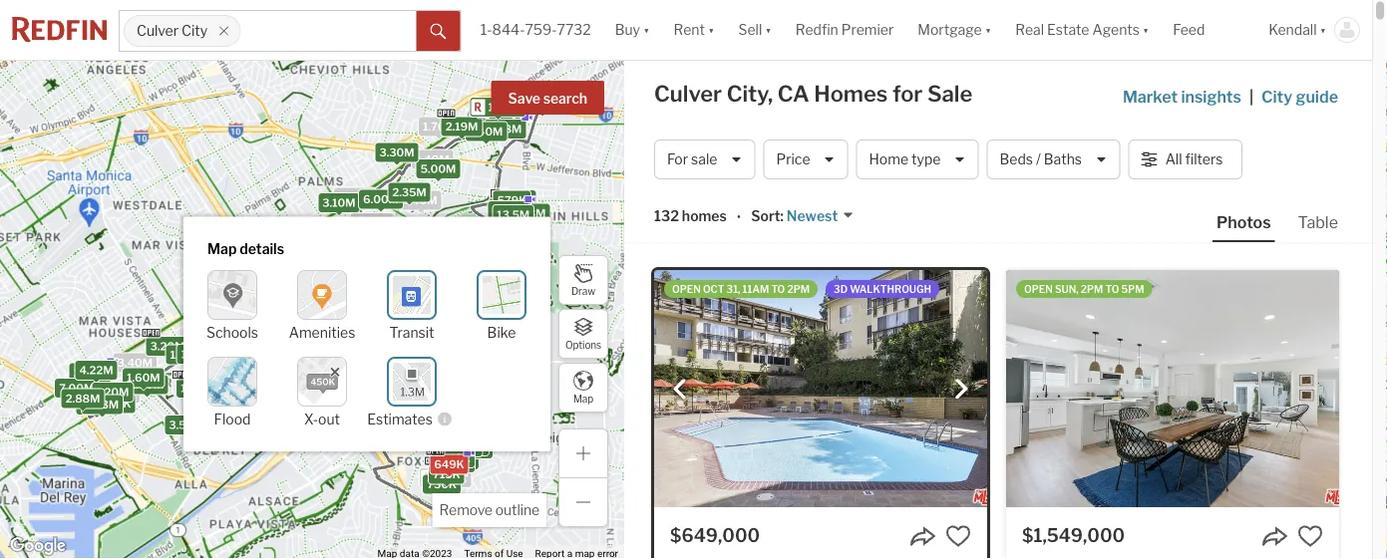 Task type: locate. For each thing, give the bounding box(es) containing it.
1.70m
[[526, 97, 559, 110], [423, 120, 456, 133], [282, 324, 315, 337]]

1 vertical spatial 559k
[[395, 291, 425, 304]]

1 horizontal spatial 1.35m
[[362, 397, 395, 410]]

▾ inside 'link'
[[1143, 21, 1149, 38]]

1 horizontal spatial 1.15m
[[415, 377, 446, 390]]

outline
[[495, 502, 539, 519]]

▾ right kendall
[[1320, 21, 1326, 38]]

0 vertical spatial 1.70m
[[526, 97, 559, 110]]

0 vertical spatial culver
[[137, 22, 179, 39]]

0 horizontal spatial to
[[771, 283, 785, 295]]

0 vertical spatial 2.30m
[[377, 260, 412, 273]]

0 vertical spatial 3.00m
[[476, 121, 511, 134]]

1 vertical spatial culver
[[654, 80, 722, 107]]

1.30m up 1.68m
[[502, 96, 535, 109]]

730k
[[427, 478, 457, 491]]

culver
[[137, 22, 179, 39], [654, 80, 722, 107]]

walkthrough
[[850, 283, 931, 295]]

1.25m
[[511, 91, 544, 104], [323, 328, 356, 341], [327, 347, 360, 360]]

1.60m up 1.68m
[[505, 96, 539, 109]]

1.50m down save
[[477, 121, 510, 134]]

1 vertical spatial city
[[1261, 87, 1293, 106]]

transit
[[389, 324, 434, 341]]

0 vertical spatial city
[[182, 22, 208, 39]]

3 units
[[259, 241, 296, 254]]

dialog
[[183, 217, 550, 451]]

1 ▾ from the left
[[643, 21, 650, 38]]

789k
[[403, 290, 433, 303]]

0 horizontal spatial city
[[182, 22, 208, 39]]

1 horizontal spatial 559k
[[502, 194, 532, 207]]

map
[[207, 241, 237, 258], [573, 393, 593, 405]]

1.30m down 719k
[[181, 348, 214, 361]]

open oct 31, 11am to 2pm
[[672, 283, 810, 295]]

132
[[654, 208, 679, 225]]

3 ▾ from the left
[[765, 21, 772, 38]]

0 horizontal spatial culver
[[137, 22, 179, 39]]

1 horizontal spatial culver
[[654, 80, 722, 107]]

1-
[[480, 21, 492, 38]]

0 vertical spatial 1.60m
[[505, 96, 539, 109]]

to left "5pm"
[[1105, 283, 1119, 295]]

1.90m up 789k
[[383, 269, 416, 282]]

culver left remove culver city icon
[[137, 22, 179, 39]]

1.55m
[[486, 123, 519, 136], [276, 258, 309, 271], [292, 334, 325, 347], [368, 371, 401, 384], [358, 385, 391, 398]]

0 vertical spatial 3.50m
[[373, 252, 408, 265]]

1 vertical spatial 1.30m
[[181, 348, 214, 361]]

2.19m
[[445, 120, 478, 133]]

1.40m
[[470, 125, 503, 138], [416, 153, 449, 166], [338, 191, 371, 204], [404, 194, 437, 207], [354, 335, 387, 348]]

for sale
[[667, 151, 717, 168]]

rent
[[674, 21, 705, 38]]

1 horizontal spatial map
[[573, 393, 593, 405]]

4 ▾ from the left
[[985, 21, 991, 38]]

feed
[[1173, 21, 1205, 38]]

1-844-759-7732
[[480, 21, 591, 38]]

2 vertical spatial 1.25m
[[327, 347, 360, 360]]

0 vertical spatial 1.35m
[[267, 318, 300, 331]]

1 vertical spatial map
[[573, 393, 593, 405]]

685k
[[101, 397, 131, 410]]

1 horizontal spatial 2.30m
[[377, 260, 412, 273]]

0 horizontal spatial open
[[672, 283, 701, 295]]

0 vertical spatial 1.05m
[[356, 380, 389, 393]]

1.05m
[[356, 380, 389, 393], [394, 402, 427, 415]]

775k
[[401, 294, 430, 307]]

520k
[[448, 441, 478, 454]]

1 horizontal spatial 1.60m
[[505, 96, 539, 109]]

559k up '780k'
[[395, 291, 425, 304]]

2
[[411, 271, 418, 283], [447, 433, 454, 446], [452, 443, 459, 456], [438, 454, 445, 467], [434, 457, 441, 470]]

home type button
[[856, 140, 979, 179]]

559k
[[502, 194, 532, 207], [395, 291, 425, 304]]

1 horizontal spatial 2pm
[[1081, 283, 1103, 295]]

1.50m up 22.3m
[[244, 325, 277, 338]]

2.00m
[[378, 371, 413, 384]]

2.30m up schools
[[221, 297, 256, 310]]

3.40m
[[117, 356, 153, 369]]

save search
[[508, 90, 587, 107]]

1.05m down 2.00m
[[394, 402, 427, 415]]

table
[[1298, 212, 1338, 232]]

3.30m up 2.35m
[[379, 146, 414, 159]]

open
[[672, 283, 701, 295], [1024, 283, 1053, 295]]

map inside "button"
[[573, 393, 593, 405]]

3.00m down save
[[476, 121, 511, 134]]

2 2pm from the left
[[1081, 283, 1103, 295]]

estate
[[1047, 21, 1089, 38]]

0 vertical spatial 1.15m
[[191, 324, 222, 337]]

0 vertical spatial map
[[207, 241, 237, 258]]

▾ right buy
[[643, 21, 650, 38]]

buy ▾ button
[[615, 0, 650, 60]]

1.90m up 1.68m
[[488, 101, 522, 114]]

3.00m down 'map details'
[[224, 281, 259, 294]]

2 open from the left
[[1024, 283, 1053, 295]]

0 horizontal spatial 3.50m
[[169, 419, 204, 432]]

2 to from the left
[[1105, 283, 1119, 295]]

2 ▾ from the left
[[708, 21, 714, 38]]

$1,549,000
[[1022, 525, 1125, 546]]

0 horizontal spatial 1.60m
[[127, 371, 160, 384]]

1.25m up 995k
[[323, 328, 356, 341]]

0 horizontal spatial 1.30m
[[181, 348, 214, 361]]

1.90m down 2.00m
[[392, 387, 425, 400]]

2.75m
[[73, 366, 107, 379]]

2.40m
[[380, 319, 415, 332]]

favorite button checkbox
[[1297, 524, 1323, 549]]

all
[[1165, 151, 1182, 168]]

price
[[776, 151, 810, 168]]

0 horizontal spatial map
[[207, 241, 237, 258]]

3.30m
[[379, 146, 414, 159], [354, 216, 389, 229]]

3.30m down the 6.00m
[[354, 216, 389, 229]]

1 horizontal spatial 3.00m
[[476, 121, 511, 134]]

▾ right sell in the top of the page
[[765, 21, 772, 38]]

sort :
[[751, 208, 784, 225]]

1.15m up 290k
[[415, 377, 446, 390]]

city,
[[727, 80, 773, 107]]

to right 11am
[[771, 283, 785, 295]]

1 horizontal spatial to
[[1105, 283, 1119, 295]]

1 vertical spatial 1.35m
[[362, 397, 395, 410]]

map for map
[[573, 393, 593, 405]]

1.20m down 7.00m
[[80, 399, 113, 412]]

3.50m left flood
[[169, 419, 204, 432]]

amenities
[[289, 324, 355, 341]]

0 horizontal spatial 2.30m
[[221, 297, 256, 310]]

1.55m down 3.35m
[[292, 334, 325, 347]]

open left 'oct'
[[672, 283, 701, 295]]

1 horizontal spatial 3.10m
[[492, 205, 525, 218]]

1.15m up 1.87m on the bottom of page
[[191, 324, 222, 337]]

3.10m
[[322, 197, 356, 209], [492, 205, 525, 218]]

1.44m
[[301, 225, 334, 238]]

5 ▾ from the left
[[1143, 21, 1149, 38]]

0 horizontal spatial 2pm
[[787, 283, 810, 295]]

home
[[869, 151, 908, 168]]

estimates button
[[367, 357, 457, 428]]

1.55m down save
[[486, 123, 519, 136]]

1.20m
[[96, 386, 129, 399], [80, 399, 113, 412]]

1.35m down 999k
[[267, 318, 300, 331]]

640k
[[440, 452, 470, 465]]

559k up 13.5m
[[502, 194, 532, 207]]

3.50m up the 560k
[[373, 252, 408, 265]]

2.35m
[[392, 186, 426, 199]]

1 horizontal spatial open
[[1024, 283, 1053, 295]]

1 vertical spatial 3.30m
[[354, 216, 389, 229]]

x-
[[304, 411, 318, 428]]

map left 1.24m
[[207, 241, 237, 258]]

2 vertical spatial 1.70m
[[282, 324, 315, 337]]

culver left the city, on the right
[[654, 80, 722, 107]]

open left sun,
[[1024, 283, 1053, 295]]

2.30m
[[377, 260, 412, 273], [221, 297, 256, 310]]

estimates
[[367, 411, 433, 428]]

culver for culver city
[[137, 22, 179, 39]]

newest
[[787, 208, 838, 225]]

1 vertical spatial 1.70m
[[423, 120, 456, 133]]

2.30m up the 560k
[[377, 260, 412, 273]]

1 vertical spatial 1.25m
[[323, 328, 356, 341]]

1 vertical spatial 1.60m
[[127, 371, 160, 384]]

875k
[[499, 200, 528, 213]]

0 vertical spatial 3.30m
[[379, 146, 414, 159]]

495k
[[407, 277, 437, 290]]

1 horizontal spatial 1.05m
[[394, 402, 427, 415]]

1 open from the left
[[672, 283, 701, 295]]

1.25m down the amenities
[[327, 347, 360, 360]]

city
[[182, 22, 208, 39], [1261, 87, 1293, 106]]

kendall
[[1269, 21, 1317, 38]]

▾ right rent
[[708, 21, 714, 38]]

1.50m down 4.22m on the left of the page
[[97, 387, 130, 400]]

sell
[[738, 21, 762, 38]]

1.25m up 1.68m
[[511, 91, 544, 104]]

x-out button
[[297, 357, 347, 428]]

2pm
[[787, 283, 810, 295], [1081, 283, 1103, 295]]

options
[[565, 339, 601, 351]]

2pm left 3d on the right bottom of page
[[787, 283, 810, 295]]

options button
[[558, 309, 608, 359]]

3
[[259, 241, 266, 254]]

draw
[[571, 285, 595, 297]]

all filters button
[[1128, 140, 1242, 179]]

6.00m
[[363, 193, 399, 206]]

1.50m up 995k
[[325, 331, 358, 343]]

1.60m down 3.40m
[[127, 371, 160, 384]]

map down options
[[573, 393, 593, 405]]

1.60m
[[505, 96, 539, 109], [127, 371, 160, 384]]

780k
[[398, 306, 428, 319]]

0 horizontal spatial 1.15m
[[191, 324, 222, 337]]

1 vertical spatial 3.00m
[[224, 281, 259, 294]]

6 ▾ from the left
[[1320, 21, 1326, 38]]

feed button
[[1161, 0, 1257, 60]]

map for map details
[[207, 241, 237, 258]]

None search field
[[241, 11, 416, 51]]

▾ for sell ▾
[[765, 21, 772, 38]]

579k
[[497, 194, 527, 207]]

1.50m
[[477, 121, 510, 134], [244, 325, 277, 338], [325, 331, 358, 343], [97, 387, 130, 400]]

1.35m up estimates
[[362, 397, 395, 410]]

0 vertical spatial 1.25m
[[511, 91, 544, 104]]

city right |
[[1261, 87, 1293, 106]]

transit button
[[387, 270, 437, 341]]

home type
[[869, 151, 941, 168]]

▾ right agents
[[1143, 21, 1149, 38]]

details
[[240, 241, 284, 258]]

0 horizontal spatial 1.35m
[[267, 318, 300, 331]]

save search button
[[491, 81, 604, 115]]

1.05m up "1.45m"
[[356, 380, 389, 393]]

▾ for buy ▾
[[643, 21, 650, 38]]

1 horizontal spatial 1.30m
[[502, 96, 535, 109]]

2.72m
[[290, 256, 323, 269]]

dialog containing map details
[[183, 217, 550, 451]]

2pm right sun,
[[1081, 283, 1103, 295]]

▾ right mortgage
[[985, 21, 991, 38]]

1 vertical spatial 2.30m
[[221, 297, 256, 310]]

city left remove culver city icon
[[182, 22, 208, 39]]

remove outline button
[[432, 494, 546, 528]]

to
[[771, 283, 785, 295], [1105, 283, 1119, 295]]



Task type: vqa. For each thing, say whether or not it's contained in the screenshot.
table 'button'
yes



Task type: describe. For each thing, give the bounding box(es) containing it.
beds / baths button
[[987, 140, 1120, 179]]

5.00m
[[420, 163, 456, 176]]

0 vertical spatial 1.30m
[[502, 96, 535, 109]]

map region
[[0, 0, 685, 559]]

redfin
[[795, 21, 838, 38]]

next button image
[[951, 380, 971, 400]]

2.45m
[[270, 221, 305, 234]]

7732
[[557, 21, 591, 38]]

mortgage
[[918, 21, 982, 38]]

mortgage ▾
[[918, 21, 991, 38]]

kendall ▾
[[1269, 21, 1326, 38]]

1 vertical spatial 1.15m
[[415, 377, 446, 390]]

1.10m
[[245, 351, 276, 364]]

redfin premier button
[[783, 0, 906, 60]]

flood
[[214, 411, 251, 428]]

mortgage ▾ button
[[918, 0, 991, 60]]

999k
[[281, 300, 311, 313]]

|
[[1249, 87, 1253, 106]]

sort
[[751, 208, 780, 225]]

favorite button image
[[945, 524, 971, 549]]

open sun, 2pm to 5pm
[[1024, 283, 1144, 295]]

rent ▾
[[674, 21, 714, 38]]

ca
[[778, 80, 809, 107]]

agents
[[1092, 21, 1140, 38]]

real estate agents ▾ link
[[1015, 0, 1149, 60]]

0 horizontal spatial 3.00m
[[224, 281, 259, 294]]

favorite button checkbox
[[945, 524, 971, 549]]

x-out
[[304, 411, 340, 428]]

1 horizontal spatial 3.50m
[[373, 252, 408, 265]]

1.55m down 3 units
[[276, 258, 309, 271]]

buy
[[615, 21, 640, 38]]

open for open sun, 2pm to 5pm
[[1024, 283, 1053, 295]]

submit search image
[[430, 24, 446, 40]]

photos
[[1217, 212, 1271, 232]]

8.98m
[[267, 246, 302, 259]]

132 homes •
[[654, 208, 741, 226]]

1.24m
[[241, 241, 274, 254]]

515k
[[404, 295, 432, 308]]

1 horizontal spatial 1.70m
[[423, 120, 456, 133]]

market
[[1123, 87, 1178, 106]]

1 vertical spatial 1.05m
[[394, 402, 427, 415]]

type
[[911, 151, 941, 168]]

560k
[[368, 277, 398, 290]]

culver city
[[137, 22, 208, 39]]

0 horizontal spatial 3.10m
[[322, 197, 356, 209]]

google image
[[5, 533, 71, 559]]

draw button
[[558, 255, 608, 305]]

market insights | city guide
[[1123, 87, 1338, 106]]

save
[[508, 90, 540, 107]]

500k
[[408, 302, 439, 315]]

1 horizontal spatial city
[[1261, 87, 1293, 106]]

for
[[667, 151, 688, 168]]

market insights link
[[1123, 65, 1241, 109]]

7.00m
[[59, 382, 94, 395]]

1 vertical spatial 3.50m
[[169, 419, 204, 432]]

1.90m down 1.87m on the bottom of page
[[181, 382, 214, 395]]

city guide link
[[1261, 85, 1342, 109]]

1 to from the left
[[771, 283, 785, 295]]

1.37m
[[326, 398, 358, 411]]

3.35m
[[290, 316, 325, 329]]

989k
[[105, 388, 135, 400]]

0 horizontal spatial 559k
[[395, 291, 425, 304]]

1.55m up 290k
[[368, 371, 401, 384]]

:
[[780, 208, 784, 225]]

bike button
[[477, 270, 527, 341]]

3d
[[834, 283, 848, 295]]

remove
[[439, 502, 492, 519]]

719k
[[193, 331, 221, 344]]

715k
[[433, 468, 460, 481]]

bike
[[487, 324, 516, 341]]

previous button image
[[670, 380, 690, 400]]

flood button
[[207, 357, 257, 428]]

favorite button image
[[1297, 524, 1323, 549]]

buy ▾
[[615, 21, 650, 38]]

redfin premier
[[795, 21, 894, 38]]

0 horizontal spatial 1.70m
[[282, 324, 315, 337]]

beds
[[1000, 151, 1033, 168]]

sell ▾ button
[[738, 0, 772, 60]]

schools button
[[206, 270, 258, 341]]

remove outline
[[439, 502, 539, 519]]

1.20m down 4.22m on the left of the page
[[96, 386, 129, 399]]

remove culver city image
[[218, 25, 230, 37]]

$649,000
[[670, 525, 760, 546]]

2 horizontal spatial 1.70m
[[526, 97, 559, 110]]

map button
[[558, 363, 608, 413]]

1 2pm from the left
[[787, 283, 810, 295]]

photo of 11333 braddock dr, culver city, ca 90230 image
[[1006, 270, 1339, 508]]

11am
[[742, 283, 769, 295]]

oct
[[703, 283, 724, 295]]

▾ for mortgage ▾
[[985, 21, 991, 38]]

sale
[[927, 80, 973, 107]]

1.68m
[[489, 123, 522, 136]]

culver city, ca homes for sale
[[654, 80, 973, 107]]

beds / baths
[[1000, 151, 1082, 168]]

mortgage ▾ button
[[906, 0, 1003, 60]]

1.87m
[[170, 348, 203, 361]]

sale
[[691, 151, 717, 168]]

0 horizontal spatial 1.05m
[[356, 380, 389, 393]]

for sale button
[[654, 140, 755, 179]]

1.55m down 2.00m
[[358, 385, 391, 398]]

insights
[[1181, 87, 1241, 106]]

open for open oct 31, 11am to 2pm
[[672, 283, 701, 295]]

culver for culver city, ca homes for sale
[[654, 80, 722, 107]]

1.45m
[[333, 403, 366, 416]]

▾ for kendall ▾
[[1320, 21, 1326, 38]]

13.5m
[[497, 208, 530, 221]]

map details
[[207, 241, 284, 258]]

photo of 6275 canterbury dr #202, culver city, ca 90230 image
[[654, 270, 987, 508]]

buy ▾ button
[[603, 0, 662, 60]]

0 vertical spatial 559k
[[502, 194, 532, 207]]

2.85m
[[374, 318, 408, 331]]

▾ for rent ▾
[[708, 21, 714, 38]]

844-
[[492, 21, 525, 38]]

homes
[[682, 208, 727, 225]]

search
[[543, 90, 587, 107]]



